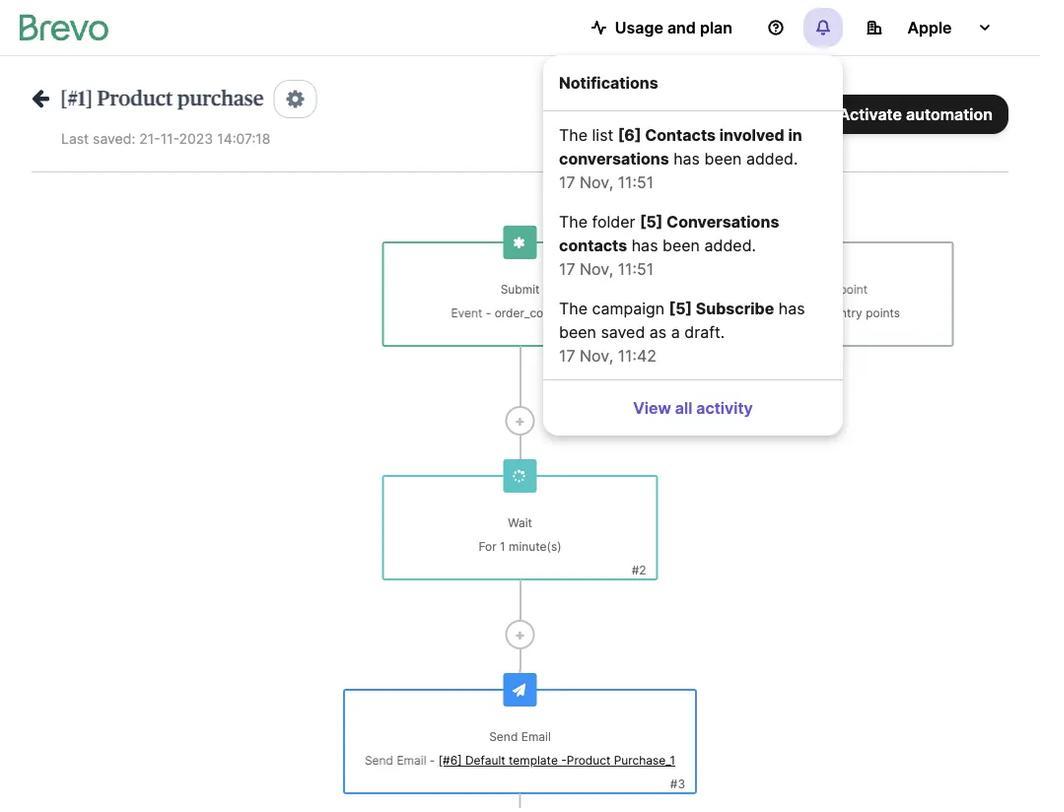 Task type: vqa. For each thing, say whether or not it's contained in the screenshot.
&
no



Task type: locate. For each thing, give the bounding box(es) containing it.
11:51 down conversations
[[618, 173, 654, 192]]

been down order_completed
[[559, 323, 597, 342]]

send left the [#6]
[[365, 754, 394, 768]]

email
[[521, 730, 551, 745], [397, 754, 427, 768]]

0 vertical spatial product
[[97, 88, 173, 109]]

1 nov, from the top
[[580, 173, 614, 192]]

17 for [5] conversations contacts
[[559, 259, 576, 279]]

[5] conversations contacts
[[559, 212, 780, 255]]

plan
[[700, 18, 733, 37]]

2 horizontal spatial has
[[779, 299, 805, 318]]

entry up more
[[807, 283, 836, 297]]

question circle image
[[728, 107, 741, 122]]

0 horizontal spatial product
[[97, 88, 173, 109]]

17 inside has been saved as a draft. 17 nov, 11:42
[[559, 346, 576, 365]]

arrow left image
[[32, 87, 49, 108]]

2 has been added. 17 nov, 11:51 from the top
[[559, 236, 756, 279]]

11:51 up the 'campaign'
[[618, 259, 654, 279]]

usage
[[615, 18, 664, 37]]

activate automation button
[[823, 95, 1009, 134]]

1 horizontal spatial product
[[567, 754, 611, 768]]

view
[[633, 398, 672, 418]]

1 vertical spatial added.
[[705, 236, 756, 255]]

1 horizontal spatial has
[[674, 149, 700, 168]]

add
[[777, 306, 798, 321]]

1 horizontal spatial been
[[663, 236, 700, 255]]

[5] up a
[[669, 299, 692, 318]]

usage and plan
[[615, 18, 733, 37]]

activate
[[839, 105, 903, 124]]

has down an
[[779, 299, 805, 318]]

2 nov, from the top
[[580, 259, 614, 279]]

[#6]
[[439, 754, 462, 768]]

[5] right folder
[[640, 212, 663, 231]]

send
[[489, 730, 518, 745], [365, 754, 394, 768]]

subscribe
[[696, 299, 775, 318]]

has been added. 17 nov, 11:51 down contacts
[[559, 149, 798, 192]]

entry
[[807, 283, 836, 297], [833, 306, 863, 321]]

product
[[97, 88, 173, 109], [567, 754, 611, 768]]

has inside has been saved as a draft. 17 nov, 11:42
[[779, 299, 805, 318]]

has
[[674, 149, 700, 168], [632, 236, 658, 255], [779, 299, 805, 318]]

0 vertical spatial [5]
[[640, 212, 663, 231]]

send up default
[[489, 730, 518, 745]]

has for involved
[[674, 149, 700, 168]]

2 17 from the top
[[559, 259, 576, 279]]

draft.
[[685, 323, 725, 342]]

added. down the conversations
[[705, 236, 756, 255]]

1 11:51 from the top
[[618, 173, 654, 192]]

add
[[764, 283, 787, 297]]

product right template
[[567, 754, 611, 768]]

2023
[[179, 130, 213, 147]]

0 vertical spatial 11:51
[[618, 173, 654, 192]]

- right template
[[561, 754, 567, 768]]

the up 'startpoint'
[[559, 299, 588, 318]]

2 horizontal spatial been
[[705, 149, 742, 168]]

1 vertical spatial product
[[567, 754, 611, 768]]

-
[[486, 306, 491, 321], [430, 754, 435, 768], [561, 754, 567, 768]]

purchase
[[177, 88, 264, 109]]

the list
[[559, 125, 618, 144]]

2 vertical spatial the
[[559, 299, 588, 318]]

added.
[[746, 149, 798, 168], [705, 236, 756, 255]]

0 vertical spatial added.
[[746, 149, 798, 168]]

1 vertical spatial [5]
[[669, 299, 692, 318]]

0 vertical spatial 17
[[559, 173, 576, 192]]

point
[[840, 283, 868, 297]]

nov,
[[580, 173, 614, 192], [580, 259, 614, 279], [580, 346, 614, 365]]

1 horizontal spatial -
[[486, 306, 491, 321]]

has been added. 17 nov, 11:51
[[559, 149, 798, 192], [559, 236, 756, 279]]

1 horizontal spatial send
[[489, 730, 518, 745]]

purchase_1
[[614, 754, 676, 768]]

2 vertical spatial nov,
[[580, 346, 614, 365]]

11:51 for [5]
[[618, 259, 654, 279]]

#2
[[632, 564, 646, 578]]

0 vertical spatial has
[[674, 149, 700, 168]]

article
[[543, 111, 843, 380]]

nov, for list
[[580, 173, 614, 192]]

and
[[668, 18, 696, 37]]

1 vertical spatial has
[[632, 236, 658, 255]]

1 vertical spatial 17
[[559, 259, 576, 279]]

activate automation
[[839, 105, 993, 124]]

1 vertical spatial nov,
[[580, 259, 614, 279]]

0 horizontal spatial been
[[559, 323, 597, 342]]

0 vertical spatial email
[[521, 730, 551, 745]]

has been added. 17 nov, 11:51 for contacts
[[559, 149, 798, 192]]

saved
[[601, 323, 645, 342]]

2 vertical spatial 17
[[559, 346, 576, 365]]

1 horizontal spatial [5]
[[669, 299, 692, 318]]

been down the conversations
[[663, 236, 700, 255]]

entry down point in the right top of the page
[[833, 306, 863, 321]]

0 horizontal spatial [5]
[[640, 212, 663, 231]]

0 horizontal spatial has
[[632, 236, 658, 255]]

has down folder
[[632, 236, 658, 255]]

default
[[465, 754, 506, 768]]

the
[[559, 125, 588, 144], [559, 212, 588, 231], [559, 299, 588, 318]]

submit event - order_completed startpoint #1
[[451, 283, 646, 344]]

conversations
[[559, 149, 669, 168]]

1 vertical spatial has been added. 17 nov, 11:51
[[559, 236, 756, 279]]

email left the [#6]
[[397, 754, 427, 768]]

been down the involved
[[705, 149, 742, 168]]

2 vertical spatial has
[[779, 299, 805, 318]]

template
[[509, 754, 558, 768]]

1 has been added. 17 nov, 11:51 from the top
[[559, 149, 798, 192]]

0 horizontal spatial email
[[397, 754, 427, 768]]

list
[[592, 125, 614, 144]]

1 vertical spatial the
[[559, 212, 588, 231]]

1 vertical spatial 11:51
[[618, 259, 654, 279]]

[#6] default template -product purchase_1 link
[[439, 754, 676, 768]]

17 down submit event - order_completed startpoint #1
[[559, 346, 576, 365]]

0 vertical spatial been
[[705, 149, 742, 168]]

nov, for folder
[[580, 259, 614, 279]]

has been added. 17 nov, 11:51 up the campaign [5] subscribe
[[559, 236, 756, 279]]

1 vertical spatial been
[[663, 236, 700, 255]]

[5]
[[640, 212, 663, 231], [669, 299, 692, 318]]

apple button
[[851, 8, 1009, 47]]

1 vertical spatial send
[[365, 754, 394, 768]]

the left list at top right
[[559, 125, 588, 144]]

added. down the involved
[[746, 149, 798, 168]]

1 the from the top
[[559, 125, 588, 144]]

contacts
[[559, 236, 627, 255]]

saved:
[[93, 130, 135, 147]]

nov, down conversations
[[580, 173, 614, 192]]

17 down contacts at top
[[559, 259, 576, 279]]

nov, down contacts at top
[[580, 259, 614, 279]]

- left the [#6]
[[430, 754, 435, 768]]

nov, down 'startpoint'
[[580, 346, 614, 365]]

11-
[[160, 130, 179, 147]]

1 17 from the top
[[559, 173, 576, 192]]

nov, inside has been saved as a draft. 17 nov, 11:42
[[580, 346, 614, 365]]

to
[[762, 306, 774, 321]]

0 horizontal spatial send
[[365, 754, 394, 768]]

- right event
[[486, 306, 491, 321]]

wait
[[508, 516, 532, 531]]

flask image
[[783, 107, 798, 122]]

0 vertical spatial has been added. 17 nov, 11:51
[[559, 149, 798, 192]]

17 up the folder
[[559, 173, 576, 192]]

14:07:18
[[217, 130, 271, 147]]

2 11:51 from the top
[[618, 259, 654, 279]]

#1
[[634, 330, 646, 344]]

11:51
[[618, 173, 654, 192], [618, 259, 654, 279]]

article containing the list
[[543, 111, 843, 380]]

involved
[[720, 125, 785, 144]]

3 17 from the top
[[559, 346, 576, 365]]

3 nov, from the top
[[580, 346, 614, 365]]

email up template
[[521, 730, 551, 745]]

has down contacts
[[674, 149, 700, 168]]

1 vertical spatial entry
[[833, 306, 863, 321]]

been for conversations
[[663, 236, 700, 255]]

17
[[559, 173, 576, 192], [559, 259, 576, 279], [559, 346, 576, 365]]

the up contacts at top
[[559, 212, 588, 231]]

submit
[[501, 283, 540, 297]]

11:42
[[618, 346, 657, 365]]

2 vertical spatial been
[[559, 323, 597, 342]]

#3
[[671, 778, 686, 792]]

0 vertical spatial nov,
[[580, 173, 614, 192]]

been
[[705, 149, 742, 168], [663, 236, 700, 255], [559, 323, 597, 342]]

last saved: 21-11-2023 14:07:18
[[61, 130, 271, 147]]

conversations
[[667, 212, 780, 231]]

product up 21-
[[97, 88, 173, 109]]

2 the from the top
[[559, 212, 588, 231]]

1
[[500, 540, 506, 554]]

last
[[61, 130, 89, 147]]

0 vertical spatial the
[[559, 125, 588, 144]]



Task type: describe. For each thing, give the bounding box(es) containing it.
been inside has been saved as a draft. 17 nov, 11:42
[[559, 323, 597, 342]]

[#1]                             product purchase
[[60, 88, 264, 109]]

the for the list
[[559, 125, 588, 144]]

[6]
[[618, 125, 642, 144]]

0 vertical spatial send
[[489, 730, 518, 745]]

added. for [5] conversations contacts
[[705, 236, 756, 255]]

[6] contacts involved in conversations
[[559, 125, 803, 168]]

1 vertical spatial email
[[397, 754, 427, 768]]

folder
[[592, 212, 636, 231]]

for
[[479, 540, 497, 554]]

click
[[732, 306, 759, 321]]

an
[[790, 283, 804, 297]]

automation
[[906, 105, 993, 124]]

campaign
[[592, 299, 665, 318]]

added. for [6] contacts involved in conversations
[[746, 149, 798, 168]]

been for contacts
[[705, 149, 742, 168]]

3 the from the top
[[559, 299, 588, 318]]

order_completed
[[495, 306, 589, 321]]

notifications
[[559, 73, 658, 92]]

has been saved as a draft. 17 nov, 11:42
[[559, 299, 805, 365]]

view all activity link
[[551, 389, 835, 428]]

1 horizontal spatial email
[[521, 730, 551, 745]]

the for the folder
[[559, 212, 588, 231]]

as
[[650, 323, 667, 342]]

the folder
[[559, 212, 640, 231]]

17 for [6] contacts involved in conversations
[[559, 173, 576, 192]]

[5] inside "[5] conversations contacts"
[[640, 212, 663, 231]]

view all activity
[[633, 398, 753, 418]]

[#1]
[[60, 88, 93, 109]]

all
[[675, 398, 693, 418]]

startpoint
[[576, 330, 630, 344]]

more
[[802, 306, 830, 321]]

cog image
[[287, 89, 304, 109]]

event
[[451, 306, 483, 321]]

in
[[788, 125, 803, 144]]

area chart image
[[670, 107, 688, 122]]

2 horizontal spatial -
[[561, 754, 567, 768]]

product inside send email send email - [#6] default template -product purchase_1 #3
[[567, 754, 611, 768]]

wait for 1 minute(s) #2
[[479, 516, 646, 578]]

- inside submit event - order_completed startpoint #1
[[486, 306, 491, 321]]

0 vertical spatial entry
[[807, 283, 836, 297]]

has been added. 17 nov, 11:51 for conversations
[[559, 236, 756, 279]]

contacts
[[645, 125, 716, 144]]

minute(s)
[[509, 540, 562, 554]]

activity
[[697, 398, 753, 418]]

[#1]                             product purchase link
[[32, 87, 264, 109]]

send email send email - [#6] default template -product purchase_1 #3
[[365, 730, 686, 792]]

points
[[866, 306, 900, 321]]

the campaign [5] subscribe
[[559, 299, 775, 318]]

a
[[671, 323, 680, 342]]

apple
[[908, 18, 952, 37]]

11:51 for [6]
[[618, 173, 654, 192]]

21-
[[139, 130, 160, 147]]

usage and plan button
[[576, 8, 749, 47]]

0 horizontal spatial -
[[430, 754, 435, 768]]

has for contacts
[[632, 236, 658, 255]]

add an entry point click to add more entry points
[[732, 283, 900, 321]]



